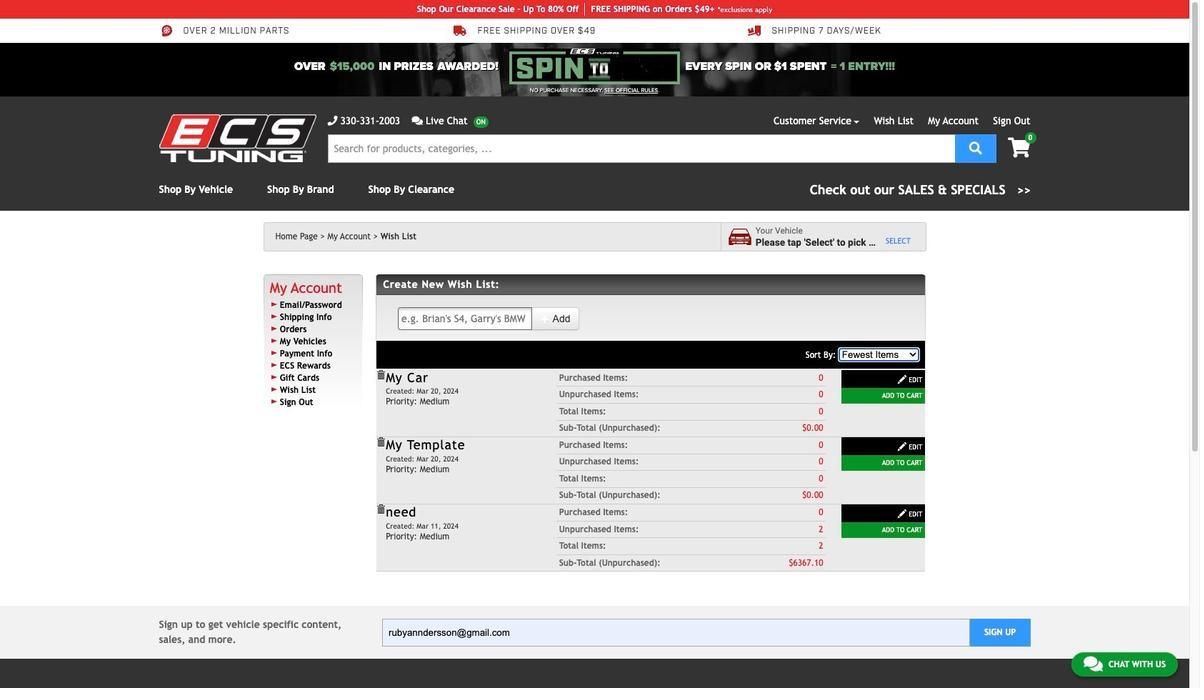 Task type: vqa. For each thing, say whether or not it's contained in the screenshot.
1st We from the bottom
no



Task type: describe. For each thing, give the bounding box(es) containing it.
phone image
[[328, 116, 338, 126]]

Search text field
[[328, 134, 955, 163]]

1 white image from the top
[[898, 374, 908, 384]]

ecs tuning image
[[159, 114, 316, 162]]

search image
[[970, 141, 982, 154]]

0 vertical spatial comments image
[[412, 116, 423, 126]]

e.g. Brian's S4, Garry's BMW E92...etc text field
[[398, 307, 533, 330]]

shopping cart image
[[1008, 138, 1031, 158]]

Email email field
[[382, 619, 970, 647]]

delete image for second white icon from the bottom
[[376, 370, 386, 380]]



Task type: locate. For each thing, give the bounding box(es) containing it.
0 vertical spatial delete image
[[376, 370, 386, 380]]

2 vertical spatial delete image
[[376, 505, 386, 515]]

delete image for the right white image
[[376, 505, 386, 515]]

3 delete image from the top
[[376, 505, 386, 515]]

1 vertical spatial white image
[[898, 442, 908, 452]]

0 vertical spatial white image
[[898, 374, 908, 384]]

1 horizontal spatial comments image
[[1084, 655, 1103, 672]]

delete image for second white icon
[[376, 437, 386, 447]]

1 vertical spatial comments image
[[1084, 655, 1103, 672]]

white image
[[898, 374, 908, 384], [898, 442, 908, 452]]

delete image
[[376, 370, 386, 380], [376, 437, 386, 447], [376, 505, 386, 515]]

0 horizontal spatial white image
[[541, 314, 551, 324]]

1 horizontal spatial white image
[[898, 509, 908, 519]]

2 delete image from the top
[[376, 437, 386, 447]]

1 vertical spatial delete image
[[376, 437, 386, 447]]

comments image
[[412, 116, 423, 126], [1084, 655, 1103, 672]]

ecs tuning 'spin to win' contest logo image
[[510, 49, 680, 84]]

0 horizontal spatial comments image
[[412, 116, 423, 126]]

1 vertical spatial white image
[[898, 509, 908, 519]]

2 white image from the top
[[898, 442, 908, 452]]

1 delete image from the top
[[376, 370, 386, 380]]

white image
[[541, 314, 551, 324], [898, 509, 908, 519]]

0 vertical spatial white image
[[541, 314, 551, 324]]



